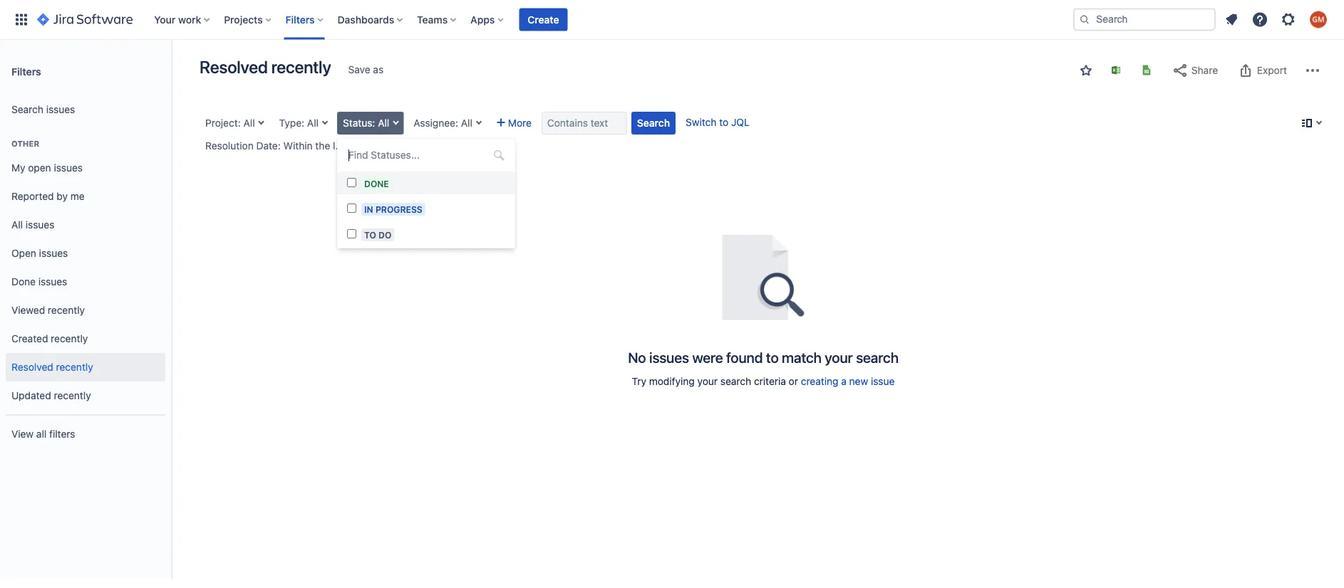 Task type: locate. For each thing, give the bounding box(es) containing it.
0 horizontal spatial search
[[11, 104, 43, 116]]

0 horizontal spatial resolved
[[11, 362, 53, 374]]

issues
[[46, 104, 75, 116], [54, 162, 83, 174], [26, 219, 54, 231], [39, 248, 68, 260], [38, 276, 67, 288], [649, 349, 689, 366]]

search down found
[[721, 376, 751, 388]]

filters right projects popup button
[[286, 14, 315, 25]]

recently down resolved recently 'link'
[[54, 390, 91, 402]]

my open issues
[[11, 162, 83, 174]]

all for project: all
[[243, 117, 255, 129]]

1 vertical spatial to
[[766, 349, 779, 366]]

my open issues link
[[6, 154, 165, 182]]

1 vertical spatial search
[[721, 376, 751, 388]]

1 vertical spatial resolved
[[11, 362, 53, 374]]

open in microsoft excel image
[[1111, 65, 1122, 76]]

all
[[243, 117, 255, 129], [307, 117, 319, 129], [378, 117, 389, 129], [461, 117, 473, 129], [11, 219, 23, 231]]

resolved recently inside 'link'
[[11, 362, 93, 374]]

resolved
[[200, 57, 268, 77], [11, 362, 53, 374]]

save as button
[[341, 58, 391, 81]]

0 horizontal spatial resolved recently
[[11, 362, 93, 374]]

1 horizontal spatial your
[[825, 349, 853, 366]]

1 vertical spatial done
[[11, 276, 36, 288]]

do
[[379, 230, 392, 240]]

project: all
[[205, 117, 255, 129]]

issues for search issues
[[46, 104, 75, 116]]

resolution date: within the last 1 week
[[205, 140, 383, 152]]

recently inside "link"
[[51, 333, 88, 345]]

resolved recently down projects popup button
[[200, 57, 331, 77]]

viewed recently link
[[6, 297, 165, 325]]

recently up the created recently
[[48, 305, 85, 317]]

search inside button
[[637, 117, 670, 129]]

search left switch
[[637, 117, 670, 129]]

issues for done issues
[[38, 276, 67, 288]]

all right "type:"
[[307, 117, 319, 129]]

0 vertical spatial filters
[[286, 14, 315, 25]]

1 horizontal spatial done
[[364, 179, 389, 189]]

done
[[364, 179, 389, 189], [11, 276, 36, 288]]

type:
[[279, 117, 304, 129]]

dashboards button
[[333, 8, 409, 31]]

1 horizontal spatial search
[[637, 117, 670, 129]]

0 vertical spatial done
[[364, 179, 389, 189]]

in
[[364, 204, 373, 214]]

project:
[[205, 117, 241, 129]]

0 horizontal spatial your
[[698, 376, 718, 388]]

to left jql
[[719, 117, 729, 128]]

0 horizontal spatial filters
[[11, 65, 41, 77]]

1 vertical spatial resolved recently
[[11, 362, 93, 374]]

switch
[[686, 117, 717, 128]]

last
[[333, 140, 349, 152]]

appswitcher icon image
[[13, 11, 30, 28]]

creating a new issue link
[[801, 376, 895, 388]]

resolved recently up updated recently
[[11, 362, 93, 374]]

open issues
[[11, 248, 68, 260]]

None checkbox
[[347, 178, 356, 187]]

0 horizontal spatial done
[[11, 276, 36, 288]]

0 vertical spatial your
[[825, 349, 853, 366]]

recently for resolved recently 'link'
[[56, 362, 93, 374]]

1 horizontal spatial filters
[[286, 14, 315, 25]]

filters inside dropdown button
[[286, 14, 315, 25]]

all right status:
[[378, 117, 389, 129]]

to do
[[364, 230, 392, 240]]

reported by me
[[11, 191, 85, 203]]

1 horizontal spatial to
[[766, 349, 779, 366]]

other group
[[6, 124, 165, 415]]

progress
[[376, 204, 423, 214]]

all
[[36, 429, 47, 441]]

export
[[1257, 65, 1287, 76]]

to
[[719, 117, 729, 128], [766, 349, 779, 366]]

all up open
[[11, 219, 23, 231]]

created recently link
[[6, 325, 165, 354]]

view all filters
[[11, 429, 75, 441]]

all inside other 'group'
[[11, 219, 23, 231]]

created recently
[[11, 333, 88, 345]]

0 vertical spatial resolved recently
[[200, 57, 331, 77]]

try
[[632, 376, 647, 388]]

resolved recently
[[200, 57, 331, 77], [11, 362, 93, 374]]

1 horizontal spatial search
[[856, 349, 899, 366]]

or
[[789, 376, 798, 388]]

1 vertical spatial search
[[637, 117, 670, 129]]

notifications image
[[1223, 11, 1240, 28]]

resolved up updated
[[11, 362, 53, 374]]

recently down viewed recently link
[[51, 333, 88, 345]]

me
[[70, 191, 85, 203]]

open in google sheets image
[[1141, 65, 1153, 76]]

filters up search issues
[[11, 65, 41, 77]]

match
[[782, 349, 822, 366]]

reported
[[11, 191, 54, 203]]

all right project:
[[243, 117, 255, 129]]

1 vertical spatial filters
[[11, 65, 41, 77]]

view
[[11, 429, 34, 441]]

updated recently
[[11, 390, 91, 402]]

search for search
[[637, 117, 670, 129]]

Search field
[[1073, 8, 1216, 31]]

projects button
[[220, 8, 277, 31]]

other
[[11, 139, 39, 149]]

filters
[[286, 14, 315, 25], [11, 65, 41, 77]]

search up 'issue'
[[856, 349, 899, 366]]

done inside other 'group'
[[11, 276, 36, 288]]

search
[[11, 104, 43, 116], [637, 117, 670, 129]]

sidebar navigation image
[[155, 57, 187, 86]]

more button
[[491, 112, 537, 135]]

assignee: all
[[414, 117, 473, 129]]

your up a
[[825, 349, 853, 366]]

search up other
[[11, 104, 43, 116]]

0 vertical spatial search
[[856, 349, 899, 366]]

status: all
[[343, 117, 389, 129]]

creating
[[801, 376, 839, 388]]

issue
[[871, 376, 895, 388]]

your down were
[[698, 376, 718, 388]]

my
[[11, 162, 25, 174]]

found
[[726, 349, 763, 366]]

1
[[352, 140, 357, 152]]

all issues
[[11, 219, 54, 231]]

try modifying your search criteria or creating a new issue
[[632, 376, 895, 388]]

share
[[1192, 65, 1218, 76]]

banner
[[0, 0, 1344, 40]]

0 vertical spatial to
[[719, 117, 729, 128]]

dashboards
[[338, 14, 394, 25]]

created
[[11, 333, 48, 345]]

resolved down projects
[[200, 57, 268, 77]]

0 vertical spatial resolved
[[200, 57, 268, 77]]

week
[[359, 140, 383, 152]]

done down open
[[11, 276, 36, 288]]

viewed
[[11, 305, 45, 317]]

your
[[825, 349, 853, 366], [698, 376, 718, 388]]

recently for updated recently link at the bottom of page
[[54, 390, 91, 402]]

1 vertical spatial your
[[698, 376, 718, 388]]

recently
[[271, 57, 331, 77], [48, 305, 85, 317], [51, 333, 88, 345], [56, 362, 93, 374], [54, 390, 91, 402]]

your profile and settings image
[[1310, 11, 1327, 28]]

Search issues using keywords text field
[[542, 112, 627, 135]]

search
[[856, 349, 899, 366], [721, 376, 751, 388]]

all right the assignee:
[[461, 117, 473, 129]]

recently down created recently "link"
[[56, 362, 93, 374]]

None checkbox
[[347, 204, 356, 213], [347, 230, 356, 239], [347, 204, 356, 213], [347, 230, 356, 239]]

recently inside 'link'
[[56, 362, 93, 374]]

issues for open issues
[[39, 248, 68, 260]]

all for type: all
[[307, 117, 319, 129]]

to up criteria
[[766, 349, 779, 366]]

jira software image
[[37, 11, 133, 28], [37, 11, 133, 28]]

0 vertical spatial search
[[11, 104, 43, 116]]

apps
[[471, 14, 495, 25]]

viewed recently
[[11, 305, 85, 317]]

done up in
[[364, 179, 389, 189]]



Task type: vqa. For each thing, say whether or not it's contained in the screenshot.
the Modules
no



Task type: describe. For each thing, give the bounding box(es) containing it.
teams button
[[413, 8, 462, 31]]

search issues link
[[6, 96, 165, 124]]

open issues link
[[6, 240, 165, 268]]

export button
[[1230, 59, 1294, 82]]

as
[[373, 64, 384, 76]]

1 horizontal spatial resolved
[[200, 57, 268, 77]]

teams
[[417, 14, 448, 25]]

projects
[[224, 14, 263, 25]]

view all filters link
[[6, 421, 165, 449]]

help image
[[1252, 11, 1269, 28]]

criteria
[[754, 376, 786, 388]]

share link
[[1165, 59, 1225, 82]]

switch to jql
[[686, 117, 750, 128]]

1 horizontal spatial resolved recently
[[200, 57, 331, 77]]

done issues link
[[6, 268, 165, 297]]

updated
[[11, 390, 51, 402]]

banner containing your work
[[0, 0, 1344, 40]]

new
[[849, 376, 868, 388]]

your
[[154, 14, 176, 25]]

settings image
[[1280, 11, 1297, 28]]

open
[[28, 162, 51, 174]]

the
[[315, 140, 330, 152]]

recently for viewed recently link
[[48, 305, 85, 317]]

a
[[841, 376, 847, 388]]

Find Statuses... field
[[344, 145, 508, 165]]

done for done issues
[[11, 276, 36, 288]]

resolved recently link
[[6, 354, 165, 382]]

resolved inside 'link'
[[11, 362, 53, 374]]

small image
[[1081, 65, 1092, 76]]

search for search issues
[[11, 104, 43, 116]]

all for assignee: all
[[461, 117, 473, 129]]

updated recently link
[[6, 382, 165, 411]]

status:
[[343, 117, 375, 129]]

by
[[57, 191, 68, 203]]

done issues
[[11, 276, 67, 288]]

to
[[364, 230, 376, 240]]

no
[[628, 349, 646, 366]]

create
[[528, 14, 559, 25]]

save
[[348, 64, 370, 76]]

modifying
[[649, 376, 695, 388]]

search issues
[[11, 104, 75, 116]]

open
[[11, 248, 36, 260]]

issues for all issues
[[26, 219, 54, 231]]

your work button
[[150, 8, 215, 31]]

work
[[178, 14, 201, 25]]

all issues link
[[6, 211, 165, 240]]

apps button
[[466, 8, 509, 31]]

0 horizontal spatial search
[[721, 376, 751, 388]]

reported by me link
[[6, 182, 165, 211]]

resolution
[[205, 140, 254, 152]]

assignee:
[[414, 117, 458, 129]]

0 horizontal spatial to
[[719, 117, 729, 128]]

default image
[[493, 150, 505, 161]]

no issues were found to match your search
[[628, 349, 899, 366]]

save as
[[348, 64, 384, 76]]

jql
[[731, 117, 750, 128]]

issues for no issues were found to match your search
[[649, 349, 689, 366]]

all for status: all
[[378, 117, 389, 129]]

filters
[[49, 429, 75, 441]]

filters button
[[281, 8, 329, 31]]

search image
[[1079, 14, 1091, 25]]

recently down filters dropdown button
[[271, 57, 331, 77]]

remove criteria image
[[359, 140, 371, 151]]

type: all
[[279, 117, 319, 129]]

search button
[[631, 112, 676, 135]]

date:
[[256, 140, 281, 152]]

your work
[[154, 14, 201, 25]]

recently for created recently "link"
[[51, 333, 88, 345]]

switch to jql link
[[686, 117, 750, 128]]

create button
[[519, 8, 568, 31]]

done for done
[[364, 179, 389, 189]]

in progress
[[364, 204, 423, 214]]

were
[[692, 349, 723, 366]]

within
[[283, 140, 313, 152]]

more
[[508, 117, 532, 129]]

primary element
[[9, 0, 1073, 40]]



